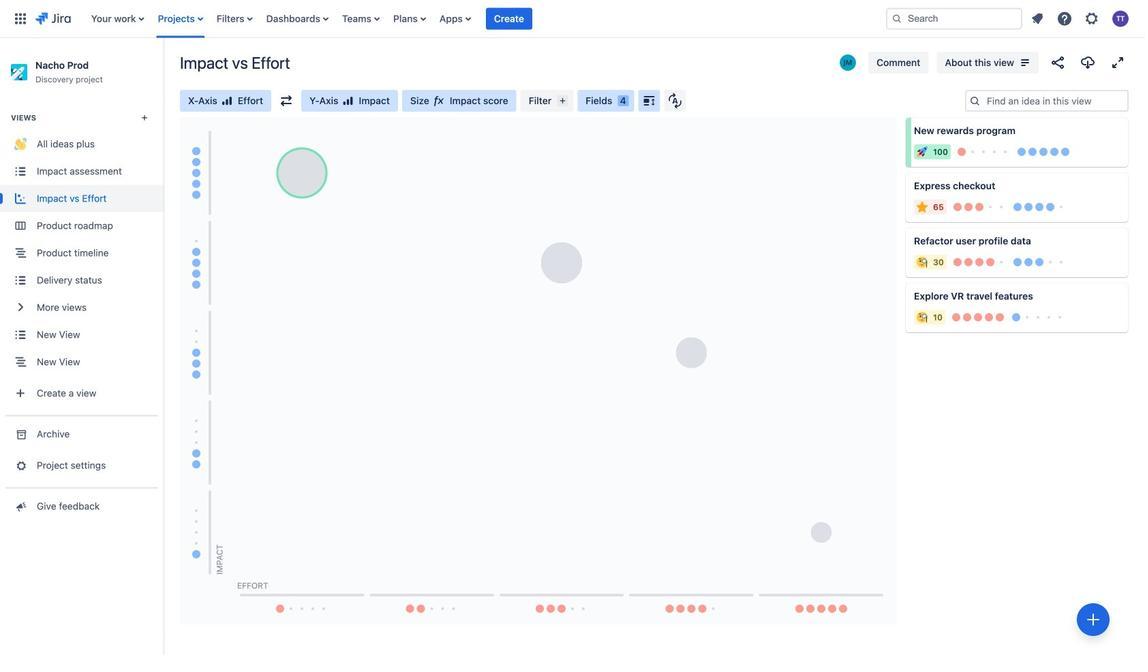 Task type: locate. For each thing, give the bounding box(es) containing it.
0 horizontal spatial list
[[84, 0, 875, 38]]

banner
[[0, 0, 1145, 38]]

show description image
[[1017, 55, 1033, 71]]

Search field
[[886, 8, 1022, 30]]

project settings image
[[13, 459, 28, 473]]

2 open idea image from the top
[[1112, 228, 1128, 245]]

:face_with_monocle: image for 1st open idea image from the bottom of the page
[[917, 312, 928, 323]]

1 open idea image from the top
[[1112, 173, 1128, 189]]

list item
[[486, 0, 532, 38]]

2 vertical spatial open idea image
[[1112, 284, 1128, 300]]

open idea image
[[1112, 118, 1128, 134]]

help image
[[1057, 11, 1073, 27]]

open idea image
[[1112, 173, 1128, 189], [1112, 228, 1128, 245], [1112, 284, 1128, 300]]

0 vertical spatial open idea image
[[1112, 173, 1128, 189]]

your profile and settings image
[[1112, 11, 1129, 27]]

:yellow_star: image
[[917, 202, 928, 213], [917, 202, 928, 213]]

1 vertical spatial open idea image
[[1112, 228, 1128, 245]]

jira image
[[35, 11, 71, 27], [35, 11, 71, 27]]

:rocket: image
[[917, 147, 928, 157], [917, 147, 928, 157]]

group
[[0, 96, 164, 415]]

:face_with_monocle: image
[[917, 257, 928, 268], [917, 312, 928, 323], [917, 312, 928, 323]]

:wave: image
[[14, 138, 27, 150], [14, 138, 27, 150]]

3 open idea image from the top
[[1112, 284, 1128, 300]]

list
[[84, 0, 875, 38], [1025, 6, 1137, 31]]

:face_with_monocle: image for 2nd open idea image
[[917, 257, 928, 268]]

None search field
[[886, 8, 1022, 30]]

jira product discovery navigation element
[[0, 38, 164, 656]]

share image
[[1050, 55, 1066, 71]]

settings image
[[1084, 11, 1100, 27]]

search image
[[892, 13, 902, 24]]

rating image
[[342, 95, 353, 106]]

notifications image
[[1029, 11, 1046, 27]]



Task type: vqa. For each thing, say whether or not it's contained in the screenshot.
expand Image at top right
yes



Task type: describe. For each thing, give the bounding box(es) containing it.
appswitcher icon image
[[12, 11, 29, 27]]

current project sidebar image
[[149, 55, 179, 82]]

autosave is enabled image
[[668, 93, 682, 109]]

primary element
[[8, 0, 875, 38]]

card layout: compact image
[[641, 93, 657, 109]]

switchaxes image
[[281, 95, 292, 106]]

rating image
[[221, 95, 232, 106]]

add ideas image
[[1085, 612, 1101, 628]]

expand image
[[1110, 55, 1126, 71]]

export image
[[1080, 55, 1096, 71]]

1 horizontal spatial list
[[1025, 6, 1137, 31]]

:face_with_monocle: image
[[917, 257, 928, 268]]

Find an idea in this view field
[[983, 91, 1127, 110]]

feedback image
[[13, 500, 28, 514]]

formula image
[[433, 95, 444, 106]]



